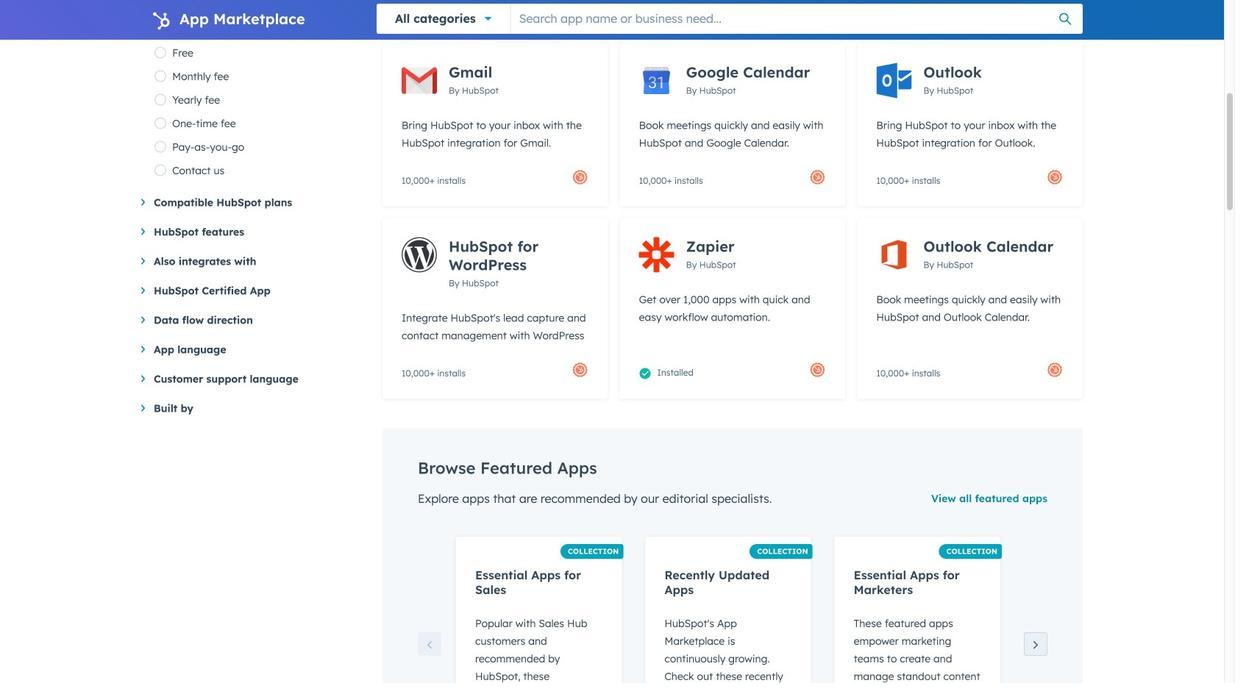 Task type: locate. For each thing, give the bounding box(es) containing it.
caret image
[[140, 6, 147, 10], [141, 199, 145, 206], [141, 229, 145, 235]]

next image
[[1030, 640, 1042, 652]]

2 vertical spatial caret image
[[141, 229, 145, 235]]

Search app name or business need... search field
[[511, 4, 1083, 33]]

0 vertical spatial caret image
[[140, 6, 147, 10]]

pricing group
[[154, 17, 359, 182]]



Task type: describe. For each thing, give the bounding box(es) containing it.
previous image
[[424, 640, 436, 652]]

1 vertical spatial caret image
[[141, 199, 145, 206]]



Task type: vqa. For each thing, say whether or not it's contained in the screenshot.
Downloads
no



